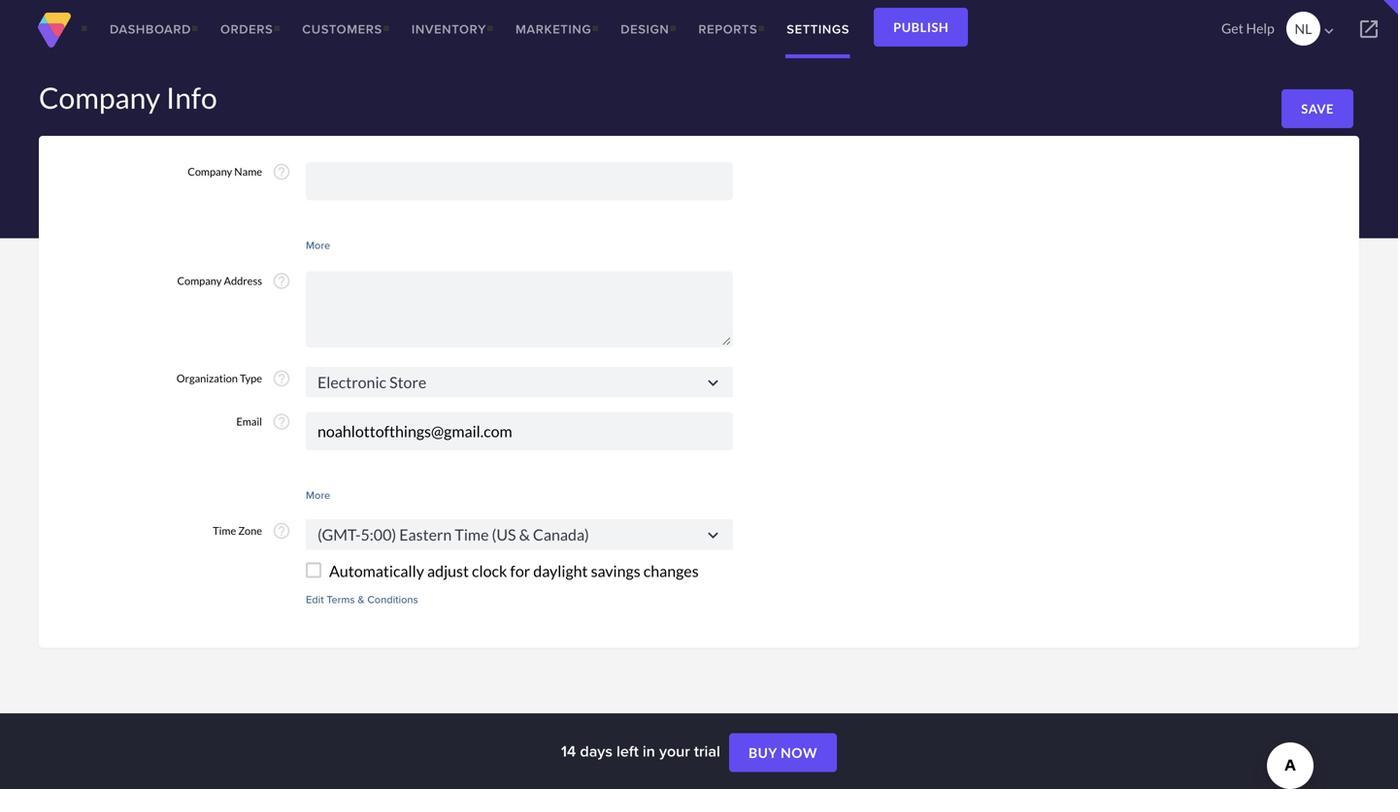 Task type: vqa. For each thing, say whether or not it's contained in the screenshot.
Name
yes



Task type: locate. For each thing, give the bounding box(es) containing it.
1 vertical spatial company
[[188, 165, 232, 178]]

1 vertical spatial more
[[306, 487, 330, 503]]

dashboard link
[[95, 0, 206, 58]]

0 vertical spatial more
[[306, 237, 330, 253]]

daylight
[[533, 562, 588, 581]]

nl
[[1295, 20, 1312, 37]]

 for organization type help_outline
[[703, 373, 723, 393]]

help_outline right zone
[[272, 521, 291, 541]]

edit terms & conditions
[[306, 592, 418, 607]]

company inside the company address help_outline
[[177, 274, 222, 287]]

get
[[1221, 20, 1244, 36]]

company inside company name help_outline
[[188, 165, 232, 178]]

in
[[643, 740, 655, 763]]

2 more from the top
[[306, 487, 330, 503]]

3 help_outline from the top
[[272, 369, 291, 388]]

orders
[[220, 20, 273, 38]]

savings
[[591, 562, 641, 581]]

company
[[39, 80, 160, 115], [188, 165, 232, 178], [177, 274, 222, 287]]


[[1357, 17, 1381, 41]]

organization type help_outline
[[176, 369, 291, 388]]

2 vertical spatial company
[[177, 274, 222, 287]]

help_outline right address
[[272, 271, 291, 291]]

0 vertical spatial company
[[39, 80, 160, 115]]

company address help_outline
[[177, 271, 291, 291]]

company left address
[[177, 274, 222, 287]]

&
[[358, 592, 365, 607]]

company down dashboard
[[39, 80, 160, 115]]

buy
[[749, 745, 778, 761]]

2  from the top
[[703, 525, 723, 546]]

more link for help_outline
[[306, 487, 330, 503]]

1 more link from the top
[[306, 237, 330, 253]]

save
[[1301, 101, 1334, 117]]

help_outline right 'email'
[[272, 412, 291, 432]]

now
[[781, 745, 818, 761]]

1 help_outline from the top
[[272, 162, 291, 182]]

more for help_outline
[[306, 487, 330, 503]]

left
[[617, 740, 639, 763]]

more for name
[[306, 237, 330, 253]]

1  from the top
[[703, 373, 723, 393]]

marketing
[[516, 20, 592, 38]]

zone
[[238, 524, 262, 537]]

1 vertical spatial 
[[703, 525, 723, 546]]


[[1320, 23, 1338, 40]]

14
[[561, 740, 576, 763]]

1 vertical spatial more link
[[306, 487, 330, 503]]

more link
[[306, 237, 330, 253], [306, 487, 330, 503]]

time zone help_outline
[[213, 521, 291, 541]]

0 vertical spatial more link
[[306, 237, 330, 253]]

help_outline
[[272, 162, 291, 182], [272, 271, 291, 291], [272, 369, 291, 388], [272, 412, 291, 432], [272, 521, 291, 541]]

1 more from the top
[[306, 237, 330, 253]]

terms
[[327, 592, 355, 607]]

help_outline for company name help_outline
[[272, 162, 291, 182]]

company for company address help_outline
[[177, 274, 222, 287]]

company left name
[[188, 165, 232, 178]]

2 more link from the top
[[306, 487, 330, 503]]


[[703, 373, 723, 393], [703, 525, 723, 546]]

0 vertical spatial 
[[703, 373, 723, 393]]

 for time zone help_outline
[[703, 525, 723, 546]]

conditions
[[367, 592, 418, 607]]

dashboard
[[110, 20, 191, 38]]

days
[[580, 740, 613, 763]]

more
[[306, 237, 330, 253], [306, 487, 330, 503]]

help_outline right name
[[272, 162, 291, 182]]

help_outline right type
[[272, 369, 291, 388]]

buy now link
[[729, 734, 837, 773]]

None text field
[[306, 162, 733, 201], [306, 367, 733, 398], [306, 412, 733, 451], [306, 519, 733, 550], [306, 162, 733, 201], [306, 367, 733, 398], [306, 412, 733, 451], [306, 519, 733, 550]]

5 help_outline from the top
[[272, 521, 291, 541]]

info
[[166, 80, 217, 115]]

publish
[[893, 19, 949, 35]]

None text field
[[306, 271, 733, 348]]

nl 
[[1295, 20, 1338, 40]]

2 help_outline from the top
[[272, 271, 291, 291]]

reports
[[698, 20, 758, 38]]



Task type: describe. For each thing, give the bounding box(es) containing it.
publish button
[[874, 8, 968, 47]]

buy now
[[749, 745, 818, 761]]

trial
[[694, 740, 720, 763]]

settings
[[787, 20, 850, 38]]

more link for name
[[306, 237, 330, 253]]

company name help_outline
[[188, 162, 291, 182]]

automatically
[[329, 562, 424, 581]]

type
[[240, 372, 262, 385]]

14 days left in your trial
[[561, 740, 724, 763]]

design
[[621, 20, 669, 38]]

automatically adjust clock for daylight savings changes
[[329, 562, 699, 581]]

4 help_outline from the top
[[272, 412, 291, 432]]

email
[[236, 415, 262, 428]]

organization
[[176, 372, 238, 385]]

help
[[1246, 20, 1275, 36]]

help_outline for organization type help_outline
[[272, 369, 291, 388]]

clock
[[472, 562, 507, 581]]

address
[[224, 274, 262, 287]]

for
[[510, 562, 530, 581]]

customers
[[302, 20, 382, 38]]

get help
[[1221, 20, 1275, 36]]

name
[[234, 165, 262, 178]]

inventory
[[412, 20, 486, 38]]

 link
[[1340, 0, 1398, 58]]

changes
[[644, 562, 699, 581]]

email help_outline
[[236, 412, 291, 432]]

company info
[[39, 80, 217, 115]]

adjust
[[427, 562, 469, 581]]

company for company info
[[39, 80, 160, 115]]

help_outline for company address help_outline
[[272, 271, 291, 291]]

edit terms & conditions link
[[306, 592, 418, 607]]

your
[[659, 740, 690, 763]]

time
[[213, 524, 236, 537]]

edit
[[306, 592, 324, 607]]

company for company name help_outline
[[188, 165, 232, 178]]

save link
[[1282, 89, 1354, 128]]

help_outline for time zone help_outline
[[272, 521, 291, 541]]



